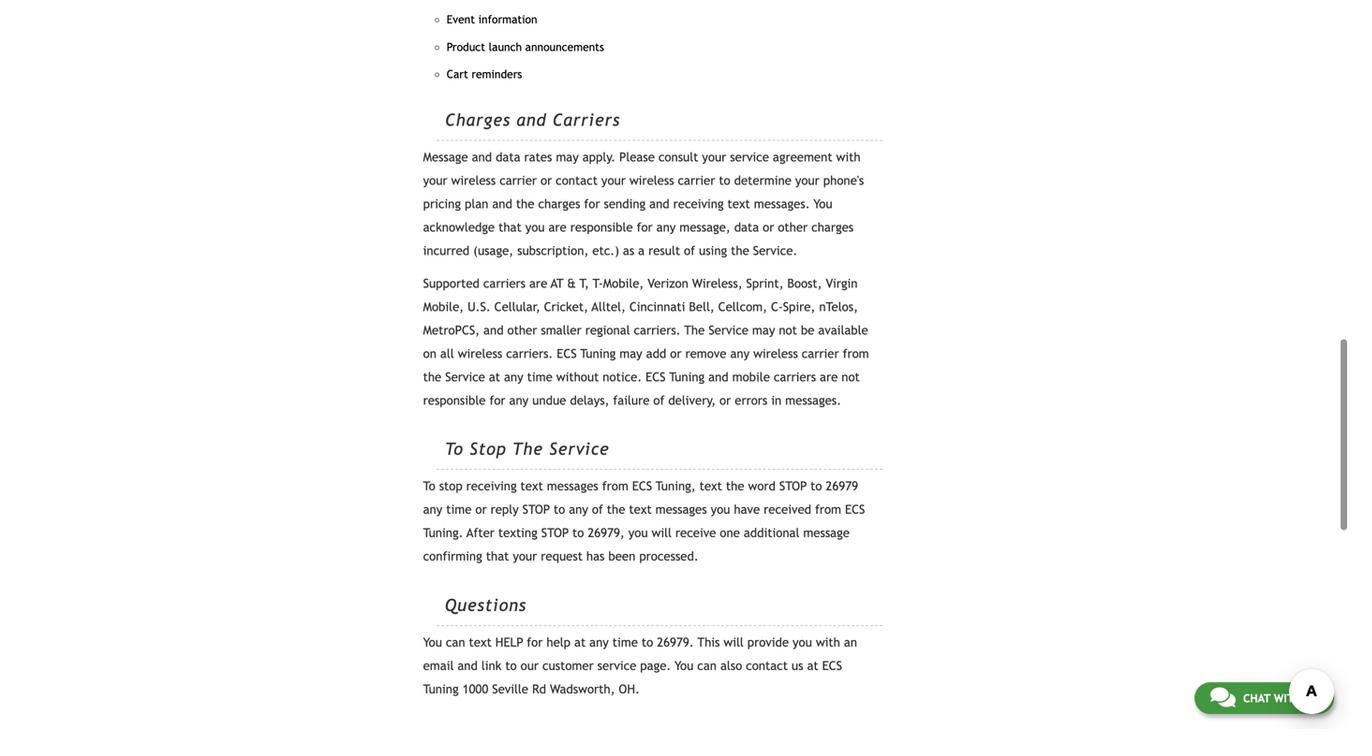 Task type: vqa. For each thing, say whether or not it's contained in the screenshot.
delivery,
yes



Task type: describe. For each thing, give the bounding box(es) containing it.
1 horizontal spatial tuning
[[580, 347, 616, 361]]

an
[[844, 636, 857, 650]]

after
[[467, 526, 495, 541]]

confirming
[[423, 550, 482, 564]]

cricket,
[[544, 300, 588, 314]]

other inside message and data rates may apply. please consult your service agreement with your wireless carrier                   or contact your wireless carrier to determine your phone's pricing plan and the charges for                   sending and receiving text messages. you acknowledge that you are responsible for any message,                   data or other charges incurred (usage, subscription, etc.) as a result of using the service.
[[778, 220, 808, 235]]

26979.
[[657, 636, 694, 650]]

customer
[[543, 659, 594, 673]]

0 vertical spatial can
[[446, 636, 465, 650]]

with inside you can text help for help at any time to 26979. this will provide you with an email and link                   to our customer service page. you can also contact us at ecs tuning 1000 seville rd wadsworth, oh.
[[816, 636, 840, 650]]

the up have on the right
[[726, 479, 744, 494]]

to up page.
[[642, 636, 653, 650]]

event information
[[447, 13, 537, 26]]

virgin
[[826, 276, 858, 291]]

cart
[[447, 68, 468, 81]]

apply.
[[583, 150, 616, 165]]

also
[[720, 659, 742, 673]]

text up been
[[629, 503, 652, 517]]

message and data rates may apply. please consult your service agreement with your wireless carrier                   or contact your wireless carrier to determine your phone's pricing plan and the charges for                   sending and receiving text messages. you acknowledge that you are responsible for any message,                   data or other charges incurred (usage, subscription, etc.) as a result of using the service.
[[423, 150, 864, 258]]

of inside message and data rates may apply. please consult your service agreement with your wireless carrier                   or contact your wireless carrier to determine your phone's pricing plan and the charges for                   sending and receiving text messages. you acknowledge that you are responsible for any message,                   data or other charges incurred (usage, subscription, etc.) as a result of using the service.
[[684, 244, 695, 258]]

0 horizontal spatial from
[[602, 479, 628, 494]]

may inside message and data rates may apply. please consult your service agreement with your wireless carrier                   or contact your wireless carrier to determine your phone's pricing plan and the charges for                   sending and receiving text messages. you acknowledge that you are responsible for any message,                   data or other charges incurred (usage, subscription, etc.) as a result of using the service.
[[556, 150, 579, 165]]

charges and carriers
[[445, 110, 620, 130]]

chat
[[1243, 692, 1271, 706]]

ntelos,
[[819, 300, 858, 314]]

u.s.
[[468, 300, 491, 314]]

sprint,
[[746, 276, 784, 291]]

your down agreement
[[795, 173, 820, 188]]

please
[[619, 150, 655, 165]]

chat with us
[[1243, 692, 1318, 706]]

in
[[771, 394, 782, 408]]

0 horizontal spatial carrier
[[500, 173, 537, 188]]

wireless up mobile
[[753, 347, 798, 361]]

2 vertical spatial may
[[620, 347, 642, 361]]

link
[[481, 659, 502, 673]]

or left errors
[[720, 394, 731, 408]]

0 horizontal spatial data
[[496, 150, 521, 165]]

announcements
[[525, 40, 604, 53]]

of inside supported carriers are at & t, t-mobile, verizon wireless, sprint, boost, virgin mobile,                   u.s. cellular, cricket, alltel, cincinnati bell, cellcom, c-spire, ntelos, metropcs, and other                   smaller regional carriers. the service may not be available on all wireless carriers. ecs tuning                   may add or remove any wireless carrier from the service at any time without notice. ecs tuning and                   mobile carriers are not responsible for any undue delays, failure of delivery, or errors in messages.
[[653, 394, 665, 408]]

subscription,
[[517, 244, 589, 258]]

the right using
[[731, 244, 749, 258]]

metropcs,
[[423, 323, 480, 338]]

text inside message and data rates may apply. please consult your service agreement with your wireless carrier                   or contact your wireless carrier to determine your phone's pricing plan and the charges for                   sending and receiving text messages. you acknowledge that you are responsible for any message,                   data or other charges incurred (usage, subscription, etc.) as a result of using the service.
[[728, 197, 750, 211]]

0 vertical spatial service
[[709, 323, 749, 338]]

information
[[478, 13, 537, 26]]

your up pricing
[[423, 173, 447, 188]]

1 vertical spatial tuning
[[669, 370, 705, 385]]

using
[[699, 244, 727, 258]]

be
[[801, 323, 815, 338]]

texting
[[498, 526, 538, 541]]

and right plan
[[492, 197, 512, 211]]

your right "consult" at the top of the page
[[702, 150, 726, 165]]

delivery,
[[668, 394, 716, 408]]

regional
[[585, 323, 630, 338]]

2 vertical spatial with
[[1274, 692, 1302, 706]]

the down rates
[[516, 197, 535, 211]]

and down "u.s."
[[484, 323, 504, 338]]

phone's
[[823, 173, 864, 188]]

processed.
[[639, 550, 699, 564]]

0 horizontal spatial mobile,
[[423, 300, 464, 314]]

additional
[[744, 526, 800, 541]]

the inside supported carriers are at & t, t-mobile, verizon wireless, sprint, boost, virgin mobile,                   u.s. cellular, cricket, alltel, cincinnati bell, cellcom, c-spire, ntelos, metropcs, and other                   smaller regional carriers. the service may not be available on all wireless carriers. ecs tuning                   may add or remove any wireless carrier from the service at any time without notice. ecs tuning and                   mobile carriers are not responsible for any undue delays, failure of delivery, or errors in messages.
[[423, 370, 442, 385]]

alltel,
[[592, 300, 626, 314]]

text right tuning,
[[700, 479, 722, 494]]

ecs down add
[[646, 370, 666, 385]]

to inside message and data rates may apply. please consult your service agreement with your wireless carrier                   or contact your wireless carrier to determine your phone's pricing plan and the charges for                   sending and receiving text messages. you acknowledge that you are responsible for any message,                   data or other charges incurred (usage, subscription, etc.) as a result of using the service.
[[719, 173, 730, 188]]

to left 26979,
[[573, 526, 584, 541]]

you inside message and data rates may apply. please consult your service agreement with your wireless carrier                   or contact your wireless carrier to determine your phone's pricing plan and the charges for                   sending and receiving text messages. you acknowledge that you are responsible for any message,                   data or other charges incurred (usage, subscription, etc.) as a result of using the service.
[[525, 220, 545, 235]]

wireless down please on the left of the page
[[629, 173, 674, 188]]

stop
[[439, 479, 463, 494]]

responsible inside message and data rates may apply. please consult your service agreement with your wireless carrier                   or contact your wireless carrier to determine your phone's pricing plan and the charges for                   sending and receiving text messages. you acknowledge that you are responsible for any message,                   data or other charges incurred (usage, subscription, etc.) as a result of using the service.
[[570, 220, 633, 235]]

26979
[[826, 479, 858, 494]]

failure
[[613, 394, 650, 408]]

help
[[547, 636, 571, 650]]

at
[[551, 276, 564, 291]]

service.
[[753, 244, 798, 258]]

rates
[[524, 150, 552, 165]]

on
[[423, 347, 437, 361]]

and right sending
[[649, 197, 670, 211]]

t,
[[580, 276, 589, 291]]

0 vertical spatial carriers
[[483, 276, 526, 291]]

us
[[1305, 692, 1318, 706]]

2 vertical spatial are
[[820, 370, 838, 385]]

mobile
[[732, 370, 770, 385]]

your up sending
[[601, 173, 626, 188]]

0 horizontal spatial not
[[779, 323, 797, 338]]

ecs down smaller at the left top
[[557, 347, 577, 361]]

1 horizontal spatial charges
[[812, 220, 854, 235]]

for up a in the top left of the page
[[637, 220, 653, 235]]

time inside you can text help for help at any time to 26979. this will provide you with an email and link                   to our customer service page. you can also contact us at ecs tuning 1000 seville rd wadsworth, oh.
[[613, 636, 638, 650]]

has
[[586, 550, 605, 564]]

charges
[[445, 110, 511, 130]]

ecs left tuning,
[[632, 479, 652, 494]]

message,
[[680, 220, 731, 235]]

1 horizontal spatial from
[[815, 503, 841, 517]]

contact inside you can text help for help at any time to 26979. this will provide you with an email and link                   to our customer service page. you can also contact us at ecs tuning 1000 seville rd wadsworth, oh.
[[746, 659, 788, 673]]

other inside supported carriers are at & t, t-mobile, verizon wireless, sprint, boost, virgin mobile,                   u.s. cellular, cricket, alltel, cincinnati bell, cellcom, c-spire, ntelos, metropcs, and other                   smaller regional carriers. the service may not be available on all wireless carriers. ecs tuning                   may add or remove any wireless carrier from the service at any time without notice. ecs tuning and                   mobile carriers are not responsible for any undue delays, failure of delivery, or errors in messages.
[[507, 323, 537, 338]]

are inside message and data rates may apply. please consult your service agreement with your wireless carrier                   or contact your wireless carrier to determine your phone's pricing plan and the charges for                   sending and receiving text messages. you acknowledge that you are responsible for any message,                   data or other charges incurred (usage, subscription, etc.) as a result of using the service.
[[549, 220, 567, 235]]

and up rates
[[517, 110, 547, 130]]

&
[[567, 276, 576, 291]]

message
[[423, 150, 468, 165]]

undue
[[532, 394, 566, 408]]

from inside supported carriers are at & t, t-mobile, verizon wireless, sprint, boost, virgin mobile,                   u.s. cellular, cricket, alltel, cincinnati bell, cellcom, c-spire, ntelos, metropcs, and other                   smaller regional carriers. the service may not be available on all wireless carriers. ecs tuning                   may add or remove any wireless carrier from the service at any time without notice. ecs tuning and                   mobile carriers are not responsible for any undue delays, failure of delivery, or errors in messages.
[[843, 347, 869, 361]]

0 horizontal spatial service
[[445, 370, 485, 385]]

for inside supported carriers are at & t, t-mobile, verizon wireless, sprint, boost, virgin mobile,                   u.s. cellular, cricket, alltel, cincinnati bell, cellcom, c-spire, ntelos, metropcs, and other                   smaller regional carriers. the service may not be available on all wireless carriers. ecs tuning                   may add or remove any wireless carrier from the service at any time without notice. ecs tuning and                   mobile carriers are not responsible for any undue delays, failure of delivery, or errors in messages.
[[490, 394, 506, 408]]

sending
[[604, 197, 646, 211]]

0 horizontal spatial carriers.
[[506, 347, 553, 361]]

smaller
[[541, 323, 582, 338]]

etc.)
[[592, 244, 619, 258]]

pricing
[[423, 197, 461, 211]]

wireless up plan
[[451, 173, 496, 188]]

any inside message and data rates may apply. please consult your service agreement with your wireless carrier                   or contact your wireless carrier to determine your phone's pricing plan and the charges for                   sending and receiving text messages. you acknowledge that you are responsible for any message,                   data or other charges incurred (usage, subscription, etc.) as a result of using the service.
[[656, 220, 676, 235]]

chat with us link
[[1195, 683, 1334, 715]]

0 vertical spatial messages
[[547, 479, 598, 494]]

1 horizontal spatial carrier
[[678, 173, 715, 188]]

c-
[[771, 300, 783, 314]]

2 horizontal spatial may
[[752, 323, 775, 338]]

receiving inside message and data rates may apply. please consult your service agreement with your wireless carrier                   or contact your wireless carrier to determine your phone's pricing plan and the charges for                   sending and receiving text messages. you acknowledge that you are responsible for any message,                   data or other charges incurred (usage, subscription, etc.) as a result of using the service.
[[673, 197, 724, 211]]

notice.
[[603, 370, 642, 385]]

service inside you can text help for help at any time to 26979. this will provide you with an email and link                   to our customer service page. you can also contact us at ecs tuning 1000 seville rd wadsworth, oh.
[[597, 659, 637, 673]]

have
[[734, 503, 760, 517]]

spire,
[[783, 300, 815, 314]]

26979,
[[588, 526, 625, 541]]

to for to stop the service
[[445, 440, 464, 459]]

you can text help for help at any time to 26979. this will provide you with an email and link                   to our customer service page. you can also contact us at ecs tuning 1000 seville rd wadsworth, oh.
[[423, 636, 857, 697]]

you up been
[[628, 526, 648, 541]]

1 horizontal spatial messages
[[656, 503, 707, 517]]

the inside supported carriers are at & t, t-mobile, verizon wireless, sprint, boost, virgin mobile,                   u.s. cellular, cricket, alltel, cincinnati bell, cellcom, c-spire, ntelos, metropcs, and other                   smaller regional carriers. the service may not be available on all wireless carriers. ecs tuning                   may add or remove any wireless carrier from the service at any time without notice. ecs tuning and                   mobile carriers are not responsible for any undue delays, failure of delivery, or errors in messages.
[[684, 323, 705, 338]]

responsible inside supported carriers are at & t, t-mobile, verizon wireless, sprint, boost, virgin mobile,                   u.s. cellular, cricket, alltel, cincinnati bell, cellcom, c-spire, ntelos, metropcs, and other                   smaller regional carriers. the service may not be available on all wireless carriers. ecs tuning                   may add or remove any wireless carrier from the service at any time without notice. ecs tuning and                   mobile carriers are not responsible for any undue delays, failure of delivery, or errors in messages.
[[423, 394, 486, 408]]

to stop receiving text messages from ecs tuning, text the word stop to 26979 any time or reply stop                   to any of the text messages you have received from ecs tuning. after texting stop to 26979,                   you will receive one additional message confirming that your request has been processed.
[[423, 479, 865, 564]]

1 horizontal spatial can
[[697, 659, 717, 673]]

this
[[698, 636, 720, 650]]

reply
[[491, 503, 519, 517]]

word
[[748, 479, 776, 494]]

2 vertical spatial stop
[[541, 526, 569, 541]]

wireless,
[[692, 276, 743, 291]]

one
[[720, 526, 740, 541]]

or right add
[[670, 347, 682, 361]]

add
[[646, 347, 666, 361]]

cincinnati
[[630, 300, 685, 314]]

consult
[[659, 150, 698, 165]]

any inside you can text help for help at any time to 26979. this will provide you with an email and link                   to our customer service page. you can also contact us at ecs tuning 1000 seville rd wadsworth, oh.
[[589, 636, 609, 650]]

cellcom,
[[718, 300, 767, 314]]

ecs down 26979
[[845, 503, 865, 517]]

1 horizontal spatial carriers.
[[634, 323, 681, 338]]

message
[[803, 526, 850, 541]]

supported
[[423, 276, 480, 291]]



Task type: locate. For each thing, give the bounding box(es) containing it.
carriers. down smaller at the left top
[[506, 347, 553, 361]]

acknowledge
[[423, 220, 495, 235]]

0 vertical spatial not
[[779, 323, 797, 338]]

cart reminders
[[447, 68, 522, 81]]

0 vertical spatial data
[[496, 150, 521, 165]]

1 vertical spatial data
[[734, 220, 759, 235]]

other down cellular,
[[507, 323, 537, 338]]

any up mobile
[[730, 347, 750, 361]]

that
[[499, 220, 522, 235], [486, 550, 509, 564]]

and inside you can text help for help at any time to 26979. this will provide you with an email and link                   to our customer service page. you can also contact us at ecs tuning 1000 seville rd wadsworth, oh.
[[458, 659, 478, 673]]

reminders
[[472, 68, 522, 81]]

0 vertical spatial stop
[[779, 479, 807, 494]]

messages. down determine
[[754, 197, 810, 211]]

any up 26979,
[[569, 503, 588, 517]]

at right us
[[807, 659, 819, 673]]

carrier down "consult" at the top of the page
[[678, 173, 715, 188]]

tuning inside you can text help for help at any time to 26979. this will provide you with an email and link                   to our customer service page. you can also contact us at ecs tuning 1000 seville rd wadsworth, oh.
[[423, 682, 459, 697]]

1 vertical spatial messages.
[[785, 394, 841, 408]]

event
[[447, 13, 475, 26]]

stop up texting
[[522, 503, 550, 517]]

1 horizontal spatial time
[[527, 370, 553, 385]]

0 horizontal spatial other
[[507, 323, 537, 338]]

messages. inside supported carriers are at & t, t-mobile, verizon wireless, sprint, boost, virgin mobile,                   u.s. cellular, cricket, alltel, cincinnati bell, cellcom, c-spire, ntelos, metropcs, and other                   smaller regional carriers. the service may not be available on all wireless carriers. ecs tuning                   may add or remove any wireless carrier from the service at any time without notice. ecs tuning and                   mobile carriers are not responsible for any undue delays, failure of delivery, or errors in messages.
[[785, 394, 841, 408]]

carriers up cellular,
[[483, 276, 526, 291]]

responsible up etc.)
[[570, 220, 633, 235]]

us
[[792, 659, 803, 673]]

launch
[[489, 40, 522, 53]]

2 vertical spatial of
[[592, 503, 603, 517]]

1 vertical spatial that
[[486, 550, 509, 564]]

of inside the to stop receiving text messages from ecs tuning, text the word stop to 26979 any time or reply stop                   to any of the text messages you have received from ecs tuning. after texting stop to 26979,                   you will receive one additional message confirming that your request has been processed.
[[592, 503, 603, 517]]

to left determine
[[719, 173, 730, 188]]

you up us
[[793, 636, 812, 650]]

1 vertical spatial carriers
[[774, 370, 816, 385]]

2 vertical spatial you
[[675, 659, 694, 673]]

0 horizontal spatial to
[[423, 479, 435, 494]]

0 horizontal spatial tuning
[[423, 682, 459, 697]]

contact down the provide
[[746, 659, 788, 673]]

service down the delays,
[[549, 440, 610, 459]]

for inside you can text help for help at any time to 26979. this will provide you with an email and link                   to our customer service page. you can also contact us at ecs tuning 1000 seville rd wadsworth, oh.
[[527, 636, 543, 650]]

0 horizontal spatial service
[[597, 659, 637, 673]]

1 horizontal spatial other
[[778, 220, 808, 235]]

receiving inside the to stop receiving text messages from ecs tuning, text the word stop to 26979 any time or reply stop                   to any of the text messages you have received from ecs tuning. after texting stop to 26979,                   you will receive one additional message confirming that your request has been processed.
[[466, 479, 517, 494]]

1 horizontal spatial at
[[574, 636, 586, 650]]

messages. inside message and data rates may apply. please consult your service agreement with your wireless carrier                   or contact your wireless carrier to determine your phone's pricing plan and the charges for                   sending and receiving text messages. you acknowledge that you are responsible for any message,                   data or other charges incurred (usage, subscription, etc.) as a result of using the service.
[[754, 197, 810, 211]]

messages up 26979,
[[547, 479, 598, 494]]

or up after
[[475, 503, 487, 517]]

1 horizontal spatial are
[[549, 220, 567, 235]]

wireless right all
[[458, 347, 502, 361]]

from up 26979,
[[602, 479, 628, 494]]

any
[[656, 220, 676, 235], [730, 347, 750, 361], [504, 370, 523, 385], [509, 394, 529, 408], [423, 503, 442, 517], [569, 503, 588, 517], [589, 636, 609, 650]]

you up one
[[711, 503, 730, 517]]

or inside the to stop receiving text messages from ecs tuning, text the word stop to 26979 any time or reply stop                   to any of the text messages you have received from ecs tuning. after texting stop to 26979,                   you will receive one additional message confirming that your request has been processed.
[[475, 503, 487, 517]]

1 horizontal spatial you
[[675, 659, 694, 673]]

t-
[[593, 276, 603, 291]]

to left our
[[505, 659, 517, 673]]

2 horizontal spatial you
[[814, 197, 833, 211]]

0 horizontal spatial will
[[652, 526, 672, 541]]

1 vertical spatial with
[[816, 636, 840, 650]]

1 vertical spatial carriers.
[[506, 347, 553, 361]]

receive
[[675, 526, 716, 541]]

carrier down "be" at the right of page
[[802, 347, 839, 361]]

1 vertical spatial the
[[513, 440, 543, 459]]

delays,
[[570, 394, 609, 408]]

cellular,
[[494, 300, 540, 314]]

time inside supported carriers are at & t, t-mobile, verizon wireless, sprint, boost, virgin mobile,                   u.s. cellular, cricket, alltel, cincinnati bell, cellcom, c-spire, ntelos, metropcs, and other                   smaller regional carriers. the service may not be available on all wireless carriers. ecs tuning                   may add or remove any wireless carrier from the service at any time without notice. ecs tuning and                   mobile carriers are not responsible for any undue delays, failure of delivery, or errors in messages.
[[527, 370, 553, 385]]

1000
[[462, 682, 488, 697]]

can up email
[[446, 636, 465, 650]]

0 vertical spatial the
[[684, 323, 705, 338]]

0 vertical spatial will
[[652, 526, 672, 541]]

2 vertical spatial at
[[807, 659, 819, 673]]

charges up subscription,
[[538, 197, 580, 211]]

that inside message and data rates may apply. please consult your service agreement with your wireless carrier                   or contact your wireless carrier to determine your phone's pricing plan and the charges for                   sending and receiving text messages. you acknowledge that you are responsible for any message,                   data or other charges incurred (usage, subscription, etc.) as a result of using the service.
[[499, 220, 522, 235]]

1 vertical spatial at
[[574, 636, 586, 650]]

will inside the to stop receiving text messages from ecs tuning, text the word stop to 26979 any time or reply stop                   to any of the text messages you have received from ecs tuning. after texting stop to 26979,                   you will receive one additional message confirming that your request has been processed.
[[652, 526, 672, 541]]

1 vertical spatial mobile,
[[423, 300, 464, 314]]

provide
[[747, 636, 789, 650]]

to stop the service
[[445, 440, 610, 459]]

0 horizontal spatial receiving
[[466, 479, 517, 494]]

0 horizontal spatial messages
[[547, 479, 598, 494]]

2 horizontal spatial time
[[613, 636, 638, 650]]

and right message
[[472, 150, 492, 165]]

for left help
[[527, 636, 543, 650]]

time inside the to stop receiving text messages from ecs tuning, text the word stop to 26979 any time or reply stop                   to any of the text messages you have received from ecs tuning. after texting stop to 26979,                   you will receive one additional message confirming that your request has been processed.
[[446, 503, 472, 517]]

0 vertical spatial charges
[[538, 197, 580, 211]]

receiving up "reply"
[[466, 479, 517, 494]]

to for to stop receiving text messages from ecs tuning, text the word stop to 26979 any time or reply stop                   to any of the text messages you have received from ecs tuning. after texting stop to 26979,                   you will receive one additional message confirming that your request has been processed.
[[423, 479, 435, 494]]

1 vertical spatial from
[[602, 479, 628, 494]]

1 horizontal spatial service
[[730, 150, 769, 165]]

tuning down email
[[423, 682, 459, 697]]

at right help
[[574, 636, 586, 650]]

0 vertical spatial at
[[489, 370, 500, 385]]

0 vertical spatial of
[[684, 244, 695, 258]]

text down to stop the service
[[521, 479, 543, 494]]

oh.
[[619, 682, 640, 697]]

1 vertical spatial service
[[597, 659, 637, 673]]

to left 26979
[[811, 479, 822, 494]]

will inside you can text help for help at any time to 26979. this will provide you with an email and link                   to our customer service page. you can also contact us at ecs tuning 1000 seville rd wadsworth, oh.
[[724, 636, 744, 650]]

ecs inside you can text help for help at any time to 26979. this will provide you with an email and link                   to our customer service page. you can also contact us at ecs tuning 1000 seville rd wadsworth, oh.
[[822, 659, 842, 673]]

at inside supported carriers are at & t, t-mobile, verizon wireless, sprint, boost, virgin mobile,                   u.s. cellular, cricket, alltel, cincinnati bell, cellcom, c-spire, ntelos, metropcs, and other                   smaller regional carriers. the service may not be available on all wireless carriers. ecs tuning                   may add or remove any wireless carrier from the service at any time without notice. ecs tuning and                   mobile carriers are not responsible for any undue delays, failure of delivery, or errors in messages.
[[489, 370, 500, 385]]

2 horizontal spatial are
[[820, 370, 838, 385]]

1 vertical spatial stop
[[522, 503, 550, 517]]

carriers up in
[[774, 370, 816, 385]]

1 vertical spatial not
[[842, 370, 860, 385]]

with left an
[[816, 636, 840, 650]]

the
[[516, 197, 535, 211], [731, 244, 749, 258], [423, 370, 442, 385], [726, 479, 744, 494], [607, 503, 625, 517]]

for left sending
[[584, 197, 600, 211]]

1 horizontal spatial service
[[549, 440, 610, 459]]

supported carriers are at & t, t-mobile, verizon wireless, sprint, boost, virgin mobile,                   u.s. cellular, cricket, alltel, cincinnati bell, cellcom, c-spire, ntelos, metropcs, and other                   smaller regional carriers. the service may not be available on all wireless carriers. ecs tuning                   may add or remove any wireless carrier from the service at any time without notice. ecs tuning and                   mobile carriers are not responsible for any undue delays, failure of delivery, or errors in messages.
[[423, 276, 869, 408]]

service inside message and data rates may apply. please consult your service agreement with your wireless carrier                   or contact your wireless carrier to determine your phone's pricing plan and the charges for                   sending and receiving text messages. you acknowledge that you are responsible for any message,                   data or other charges incurred (usage, subscription, etc.) as a result of using the service.
[[730, 150, 769, 165]]

are up subscription,
[[549, 220, 567, 235]]

of up 26979,
[[592, 503, 603, 517]]

plan
[[465, 197, 488, 211]]

1 vertical spatial are
[[529, 276, 547, 291]]

all
[[440, 347, 454, 361]]

tuning down regional
[[580, 347, 616, 361]]

stop up received
[[779, 479, 807, 494]]

data up 'service.'
[[734, 220, 759, 235]]

(usage,
[[473, 244, 514, 258]]

comments image
[[1210, 687, 1236, 709]]

and
[[517, 110, 547, 130], [472, 150, 492, 165], [492, 197, 512, 211], [649, 197, 670, 211], [484, 323, 504, 338], [708, 370, 729, 385], [458, 659, 478, 673]]

0 horizontal spatial contact
[[556, 173, 598, 188]]

stop
[[470, 440, 507, 459]]

contact inside message and data rates may apply. please consult your service agreement with your wireless carrier                   or contact your wireless carrier to determine your phone's pricing plan and the charges for                   sending and receiving text messages. you acknowledge that you are responsible for any message,                   data or other charges incurred (usage, subscription, etc.) as a result of using the service.
[[556, 173, 598, 188]]

0 vertical spatial you
[[814, 197, 833, 211]]

1 vertical spatial receiving
[[466, 479, 517, 494]]

incurred
[[423, 244, 470, 258]]

are down available
[[820, 370, 838, 385]]

rd
[[532, 682, 546, 697]]

at down "u.s."
[[489, 370, 500, 385]]

agreement
[[773, 150, 833, 165]]

stop
[[779, 479, 807, 494], [522, 503, 550, 517], [541, 526, 569, 541]]

0 horizontal spatial can
[[446, 636, 465, 650]]

your inside the to stop receiving text messages from ecs tuning, text the word stop to 26979 any time or reply stop                   to any of the text messages you have received from ecs tuning. after texting stop to 26979,                   you will receive one additional message confirming that your request has been processed.
[[513, 550, 537, 564]]

1 horizontal spatial the
[[684, 323, 705, 338]]

ecs
[[557, 347, 577, 361], [646, 370, 666, 385], [632, 479, 652, 494], [845, 503, 865, 517], [822, 659, 842, 673]]

1 vertical spatial can
[[697, 659, 717, 673]]

1 vertical spatial responsible
[[423, 394, 486, 408]]

contact
[[556, 173, 598, 188], [746, 659, 788, 673]]

1 vertical spatial contact
[[746, 659, 788, 673]]

responsible down all
[[423, 394, 486, 408]]

the up 26979,
[[607, 503, 625, 517]]

carriers
[[483, 276, 526, 291], [774, 370, 816, 385]]

1 horizontal spatial mobile,
[[603, 276, 644, 291]]

service down all
[[445, 370, 485, 385]]

other up 'service.'
[[778, 220, 808, 235]]

a
[[638, 244, 645, 258]]

1 horizontal spatial responsible
[[570, 220, 633, 235]]

page.
[[640, 659, 671, 673]]

0 horizontal spatial at
[[489, 370, 500, 385]]

for up stop
[[490, 394, 506, 408]]

seville
[[492, 682, 528, 697]]

help
[[495, 636, 523, 650]]

determine
[[734, 173, 792, 188]]

and down remove at the right
[[708, 370, 729, 385]]

and left link
[[458, 659, 478, 673]]

0 horizontal spatial are
[[529, 276, 547, 291]]

data left rates
[[496, 150, 521, 165]]

0 vertical spatial responsible
[[570, 220, 633, 235]]

1 horizontal spatial may
[[620, 347, 642, 361]]

you inside message and data rates may apply. please consult your service agreement with your wireless carrier                   or contact your wireless carrier to determine your phone's pricing plan and the charges for                   sending and receiving text messages. you acknowledge that you are responsible for any message,                   data or other charges incurred (usage, subscription, etc.) as a result of using the service.
[[814, 197, 833, 211]]

or down rates
[[541, 173, 552, 188]]

mobile, down supported
[[423, 300, 464, 314]]

1 vertical spatial you
[[423, 636, 442, 650]]

any left without
[[504, 370, 523, 385]]

0 vertical spatial are
[[549, 220, 567, 235]]

tuning up the delivery,
[[669, 370, 705, 385]]

to inside the to stop receiving text messages from ecs tuning, text the word stop to 26979 any time or reply stop                   to any of the text messages you have received from ecs tuning. after texting stop to 26979,                   you will receive one additional message confirming that your request has been processed.
[[423, 479, 435, 494]]

or up 'service.'
[[763, 220, 774, 235]]

1 horizontal spatial carriers
[[774, 370, 816, 385]]

0 horizontal spatial time
[[446, 503, 472, 517]]

ecs right us
[[822, 659, 842, 673]]

carrier down rates
[[500, 173, 537, 188]]

to up request
[[554, 503, 565, 517]]

tuning,
[[656, 479, 696, 494]]

may
[[556, 150, 579, 165], [752, 323, 775, 338], [620, 347, 642, 361]]

0 vertical spatial that
[[499, 220, 522, 235]]

2 vertical spatial from
[[815, 503, 841, 517]]

questions
[[445, 596, 527, 615]]

you inside you can text help for help at any time to 26979. this will provide you with an email and link                   to our customer service page. you can also contact us at ecs tuning 1000 seville rd wadsworth, oh.
[[793, 636, 812, 650]]

will
[[652, 526, 672, 541], [724, 636, 744, 650]]

0 vertical spatial contact
[[556, 173, 598, 188]]

carriers. down cincinnati
[[634, 323, 681, 338]]

1 horizontal spatial data
[[734, 220, 759, 235]]

your
[[702, 150, 726, 165], [423, 173, 447, 188], [601, 173, 626, 188], [795, 173, 820, 188], [513, 550, 537, 564]]

1 horizontal spatial to
[[445, 440, 464, 459]]

1 horizontal spatial of
[[653, 394, 665, 408]]

0 vertical spatial messages.
[[754, 197, 810, 211]]

0 horizontal spatial of
[[592, 503, 603, 517]]

stop up request
[[541, 526, 569, 541]]

boost,
[[787, 276, 822, 291]]

can down 'this'
[[697, 659, 717, 673]]

0 horizontal spatial you
[[423, 636, 442, 650]]

errors
[[735, 394, 768, 408]]

can
[[446, 636, 465, 650], [697, 659, 717, 673]]

carrier inside supported carriers are at & t, t-mobile, verizon wireless, sprint, boost, virgin mobile,                   u.s. cellular, cricket, alltel, cincinnati bell, cellcom, c-spire, ntelos, metropcs, and other                   smaller regional carriers. the service may not be available on all wireless carriers. ecs tuning                   may add or remove any wireless carrier from the service at any time without notice. ecs tuning and                   mobile carriers are not responsible for any undue delays, failure of delivery, or errors in messages.
[[802, 347, 839, 361]]

may down c-
[[752, 323, 775, 338]]

0 vertical spatial tuning
[[580, 347, 616, 361]]

remove
[[685, 347, 727, 361]]

will up processed.
[[652, 526, 672, 541]]

1 vertical spatial service
[[445, 370, 485, 385]]

1 vertical spatial to
[[423, 479, 435, 494]]

are left at
[[529, 276, 547, 291]]

product launch announcements
[[447, 40, 604, 53]]

0 vertical spatial carriers.
[[634, 323, 681, 338]]

as
[[623, 244, 634, 258]]

available
[[818, 323, 868, 338]]

1 vertical spatial charges
[[812, 220, 854, 235]]

the down on in the left top of the page
[[423, 370, 442, 385]]

receiving up message,
[[673, 197, 724, 211]]

your down texting
[[513, 550, 537, 564]]

0 vertical spatial mobile,
[[603, 276, 644, 291]]

you up subscription,
[[525, 220, 545, 235]]

any up customer
[[589, 636, 609, 650]]

charges
[[538, 197, 580, 211], [812, 220, 854, 235]]

you down phone's
[[814, 197, 833, 211]]

to
[[719, 173, 730, 188], [811, 479, 822, 494], [554, 503, 565, 517], [573, 526, 584, 541], [642, 636, 653, 650], [505, 659, 517, 673]]

1 vertical spatial of
[[653, 394, 665, 408]]

2 vertical spatial service
[[549, 440, 610, 459]]

any up result
[[656, 220, 676, 235]]

email
[[423, 659, 454, 673]]

with inside message and data rates may apply. please consult your service agreement with your wireless carrier                   or contact your wireless carrier to determine your phone's pricing plan and the charges for                   sending and receiving text messages. you acknowledge that you are responsible for any message,                   data or other charges incurred (usage, subscription, etc.) as a result of using the service.
[[836, 150, 861, 165]]

that inside the to stop receiving text messages from ecs tuning, text the word stop to 26979 any time or reply stop                   to any of the text messages you have received from ecs tuning. after texting stop to 26979,                   you will receive one additional message confirming that your request has been processed.
[[486, 550, 509, 564]]

text inside you can text help for help at any time to 26979. this will provide you with an email and link                   to our customer service page. you can also contact us at ecs tuning 1000 seville rd wadsworth, oh.
[[469, 636, 492, 650]]

received
[[764, 503, 811, 517]]

you down '26979.'
[[675, 659, 694, 673]]

request
[[541, 550, 583, 564]]

0 horizontal spatial may
[[556, 150, 579, 165]]

mobile, up alltel,
[[603, 276, 644, 291]]

charges down phone's
[[812, 220, 854, 235]]

text
[[728, 197, 750, 211], [521, 479, 543, 494], [700, 479, 722, 494], [629, 503, 652, 517], [469, 636, 492, 650]]

any left undue
[[509, 394, 529, 408]]

you
[[814, 197, 833, 211], [423, 636, 442, 650], [675, 659, 694, 673]]

mobile,
[[603, 276, 644, 291], [423, 300, 464, 314]]

1 vertical spatial time
[[446, 503, 472, 517]]

data
[[496, 150, 521, 165], [734, 220, 759, 235]]

of left using
[[684, 244, 695, 258]]

0 vertical spatial time
[[527, 370, 553, 385]]

carriers.
[[634, 323, 681, 338], [506, 347, 553, 361]]

that up (usage,
[[499, 220, 522, 235]]

will up also
[[724, 636, 744, 650]]

0 vertical spatial with
[[836, 150, 861, 165]]

contact down the apply.
[[556, 173, 598, 188]]

time down stop
[[446, 503, 472, 517]]

2 horizontal spatial at
[[807, 659, 819, 673]]

0 horizontal spatial responsible
[[423, 394, 486, 408]]

not
[[779, 323, 797, 338], [842, 370, 860, 385]]

or
[[541, 173, 552, 188], [763, 220, 774, 235], [670, 347, 682, 361], [720, 394, 731, 408], [475, 503, 487, 517]]

may up notice.
[[620, 347, 642, 361]]

product
[[447, 40, 485, 53]]

carrier
[[500, 173, 537, 188], [678, 173, 715, 188], [802, 347, 839, 361]]

time up oh.
[[613, 636, 638, 650]]

you up email
[[423, 636, 442, 650]]

result
[[648, 244, 680, 258]]

1 vertical spatial may
[[752, 323, 775, 338]]

1 horizontal spatial not
[[842, 370, 860, 385]]

0 horizontal spatial carriers
[[483, 276, 526, 291]]

any up tuning. at the bottom of the page
[[423, 503, 442, 517]]

2 horizontal spatial of
[[684, 244, 695, 258]]

the
[[684, 323, 705, 338], [513, 440, 543, 459]]



